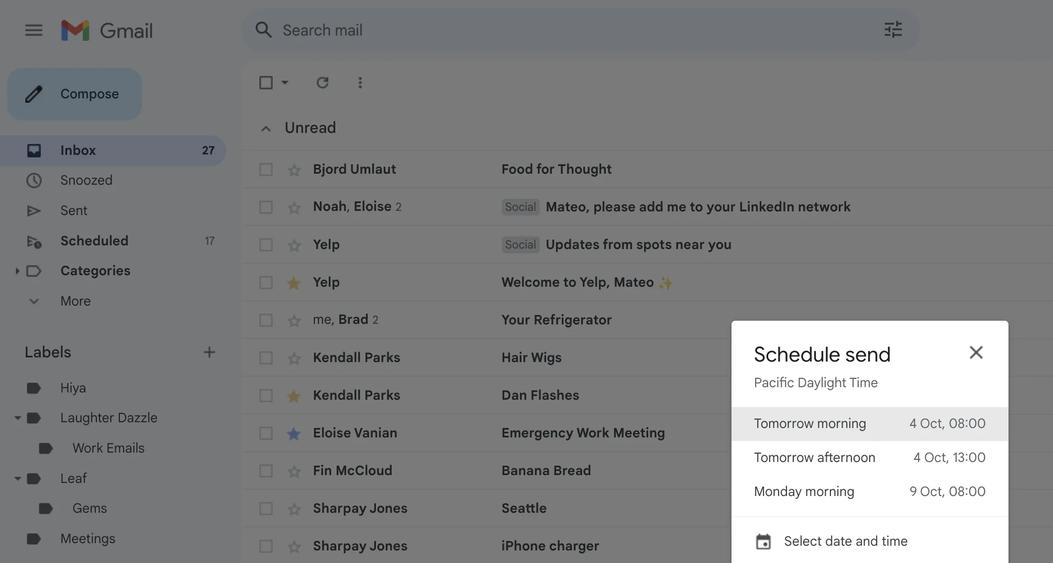 Task type: describe. For each thing, give the bounding box(es) containing it.
oct, for 9 oct, 08:00
[[511, 269, 525, 278]]

gmail image
[[33, 6, 91, 27]]

mateo,
[[303, 111, 328, 120]]

when are we meeting next? main content
[[134, 34, 1053, 563]]

when are we meeting next? link
[[279, 550, 1053, 560]]

mateo sucks
[[279, 362, 324, 371]]

select
[[436, 296, 457, 305]]

sunshine
[[60, 345, 91, 354]]

13:00
[[529, 250, 548, 259]]

9
[[505, 269, 509, 278]]

food for thought row
[[134, 84, 1053, 105]]

emergency
[[279, 236, 319, 245]]

schedule for tomorrow
[[279, 446, 361, 455]]

spot
[[307, 467, 324, 476]]

hair wigs
[[279, 194, 312, 203]]

trip in december
[[279, 383, 340, 392]]

your refrigerator
[[279, 173, 340, 182]]

updates
[[303, 131, 333, 140]]

movie
[[304, 404, 325, 413]]

thought
[[310, 90, 340, 99]]

work inside 'row'
[[320, 236, 339, 245]]

4 oct, 13:00
[[507, 250, 548, 259]]

parking spot
[[279, 467, 324, 476]]

parking
[[279, 467, 306, 476]]

for for thought
[[298, 90, 308, 99]]

pizza for breakfast
[[279, 508, 346, 518]]

mateo
[[279, 362, 301, 371]]

dan flashes link
[[279, 215, 1053, 225]]

menu containing 4 oct, 08:00
[[406, 226, 560, 315]]

4 row from the top
[[134, 335, 1053, 356]]

schedule send dialog
[[406, 178, 560, 315]]

radiant
[[34, 345, 59, 354]]

eloise vanian
[[174, 236, 221, 245]]

pizza
[[279, 508, 297, 518]]

oct, for 4 oct, 08:00
[[511, 231, 525, 240]]

banana bread row
[[134, 251, 1053, 272]]

2 row from the top
[[134, 147, 1053, 168]]

schedule for tomorrow link
[[279, 445, 1053, 456]]

free stock
[[279, 320, 316, 329]]

banana bread
[[279, 257, 329, 266]]

more
[[34, 163, 51, 172]]

pizza for breakfast row
[[134, 503, 1053, 524]]

iphone
[[279, 299, 303, 308]]

4 for 4 oct, 08:00
[[505, 231, 509, 240]]

barbie movie
[[279, 404, 325, 413]]

in
[[294, 383, 301, 392]]

network
[[443, 111, 473, 120]]

trip in december link
[[279, 382, 1053, 393]]

hiya link
[[34, 211, 48, 220]]

scheduled
[[34, 129, 72, 138]]

barbie
[[279, 404, 302, 413]]

inbox
[[34, 79, 53, 88]]

wigs
[[295, 194, 312, 203]]

iphone charger link
[[279, 298, 1053, 309]]

food
[[279, 90, 296, 99]]

wallet
[[279, 425, 301, 434]]

iphone charger
[[279, 299, 333, 308]]

social updates from spots near you
[[281, 131, 407, 140]]

emergency work meeting
[[279, 236, 370, 245]]

inbox link
[[34, 79, 53, 88]]

near
[[375, 131, 391, 140]]

9 oct, 08:00
[[505, 269, 548, 278]]

snoozed link
[[34, 96, 63, 105]]

spots
[[353, 131, 373, 140]]

you
[[393, 131, 407, 140]]

me
[[370, 111, 381, 120]]

dinner link
[[279, 487, 1053, 497]]

date
[[458, 296, 473, 305]]

bread
[[307, 257, 329, 266]]

4 oct, 08:00
[[505, 231, 548, 240]]

row containing eloise vanian
[[134, 230, 1053, 251]]

schedule for tomorrow row
[[134, 440, 1053, 461]]

dinner row
[[134, 482, 1053, 503]]

radiant sunshine link
[[34, 345, 91, 354]]

5 row from the top
[[134, 524, 1053, 545]]

4 for 4 oct, 13:00
[[507, 250, 512, 259]]

select date and time menu item
[[406, 287, 560, 315]]

when
[[279, 550, 299, 559]]

breakfast
[[311, 508, 346, 518]]

when are we meeting next? tab panel
[[134, 59, 1053, 563]]

refrigerator
[[296, 173, 340, 182]]

when are we meeting next?
[[279, 550, 377, 559]]

work emails link
[[40, 245, 80, 254]]

navigation containing snoozed
[[0, 34, 134, 563]]

your
[[279, 173, 295, 182]]

seattle
[[279, 278, 304, 287]]

free stock link
[[279, 319, 1053, 330]]

stock
[[296, 320, 316, 329]]

trip
[[279, 383, 293, 392]]

linkedin
[[411, 111, 441, 120]]

laughter dazzle
[[34, 228, 88, 237]]

gems link
[[40, 278, 59, 287]]

laughter dazzle link
[[34, 228, 88, 237]]

yelp
[[174, 131, 189, 140]]



Task type: vqa. For each thing, say whether or not it's contained in the screenshot.
When are we meeting next? link
yes



Task type: locate. For each thing, give the bounding box(es) containing it.
seattle link
[[279, 278, 1053, 288]]

leaf
[[34, 261, 48, 270]]

08:00 for 4 oct, 08:00
[[527, 231, 548, 240]]

3 row from the top
[[134, 230, 1053, 251]]

oct,
[[511, 231, 525, 240], [513, 250, 528, 259], [511, 269, 525, 278]]

meeting
[[340, 236, 370, 245]]

charger
[[305, 299, 333, 308]]

work inside navigation
[[40, 245, 57, 254]]

mateo sucks link
[[279, 361, 1053, 372]]

categories link
[[34, 146, 73, 155]]

search mail image
[[137, 7, 156, 26]]

menu
[[406, 226, 560, 315]]

row down "hair wigs" row
[[134, 230, 1053, 251]]

sent
[[34, 113, 49, 122]]

hair
[[279, 194, 293, 203]]

2 vertical spatial oct,
[[511, 269, 525, 278]]

4 up 9
[[507, 250, 512, 259]]

for up spot at the bottom left of page
[[314, 446, 324, 455]]

0 vertical spatial 08:00
[[527, 231, 548, 240]]

food for thought link
[[279, 89, 1053, 99]]

laughter
[[34, 228, 64, 237]]

for right the pizza
[[299, 508, 309, 518]]

oct, right 9
[[511, 269, 525, 278]]

parking spot row
[[134, 461, 1053, 482]]

heading
[[14, 191, 111, 201]]

add
[[355, 111, 369, 120]]

emergency work meeting link
[[279, 236, 1053, 246]]

for for breakfast
[[299, 508, 309, 518]]

for for tomorrow
[[314, 446, 324, 455]]

oct, up 4 oct, 13:00
[[511, 231, 525, 240]]

schedule
[[279, 446, 312, 455]]

wallet row
[[134, 419, 1053, 440]]

eloise
[[174, 236, 195, 245]]

december
[[303, 383, 340, 392]]

vanian
[[197, 236, 221, 245]]

row up your refrigerator row
[[134, 126, 1053, 147]]

for inside food for thought link
[[298, 90, 308, 99]]

1 vertical spatial for
[[314, 446, 324, 455]]

mateo, please add me to your linkedin network row
[[134, 105, 1053, 126]]

parking spot link
[[279, 466, 1053, 476]]

advanced search options image
[[486, 6, 507, 27]]

mateo sucks row
[[134, 356, 1053, 377]]

row down the dinner row
[[134, 524, 1053, 545]]

row
[[134, 126, 1053, 147], [134, 147, 1053, 168], [134, 230, 1053, 251], [134, 335, 1053, 356], [134, 524, 1053, 545]]

hair wigs row
[[134, 188, 1053, 209]]

row down the iphone charger row
[[134, 335, 1053, 356]]

from
[[335, 131, 352, 140]]

banana
[[279, 257, 305, 266]]

to
[[383, 111, 391, 120]]

4 oct, 13:00 menu item
[[406, 245, 560, 264]]

0 vertical spatial oct,
[[511, 231, 525, 240]]

for
[[298, 90, 308, 99], [314, 446, 324, 455], [299, 508, 309, 518]]

social
[[281, 132, 298, 140]]

categories
[[34, 146, 73, 155]]

scheduled link
[[34, 129, 72, 138]]

barbie movie link
[[279, 403, 1053, 414]]

snoozed
[[34, 96, 63, 105]]

1 08:00 from the top
[[527, 231, 548, 240]]

tomorrow
[[325, 446, 361, 455]]

0 vertical spatial 4
[[505, 231, 509, 240]]

navigation
[[0, 34, 134, 563]]

leaf link
[[34, 261, 48, 270]]

next?
[[357, 550, 377, 559]]

pizza for breakfast link
[[279, 508, 1053, 518]]

please
[[330, 111, 353, 120]]

your refrigerator link
[[279, 173, 1053, 183]]

4
[[505, 231, 509, 240], [507, 250, 512, 259]]

we
[[314, 550, 324, 559]]

banana bread link
[[279, 257, 1053, 267]]

for right the food at top left
[[298, 90, 308, 99]]

0 vertical spatial for
[[298, 90, 308, 99]]

dinner
[[279, 488, 302, 497]]

4 inside menu item
[[507, 250, 512, 259]]

sent link
[[34, 113, 49, 122]]

None search field
[[134, 4, 511, 29]]

iphone charger row
[[134, 293, 1053, 314]]

and
[[475, 296, 488, 305]]

oct, inside menu item
[[513, 250, 528, 259]]

hair wigs link
[[279, 194, 1053, 204]]

dan flashes row
[[134, 209, 1053, 230]]

seattle row
[[134, 272, 1053, 293]]

for inside schedule for tomorrow link
[[314, 446, 324, 455]]

barbie movie row
[[134, 398, 1053, 419]]

trip in december row
[[134, 377, 1053, 398]]

0 horizontal spatial work
[[40, 245, 57, 254]]

4 up 4 oct, 13:00
[[505, 231, 509, 240]]

are
[[301, 550, 312, 559]]

1 vertical spatial 08:00
[[527, 269, 548, 278]]

row down mateo, please add me to your linkedin network row
[[134, 147, 1053, 168]]

17
[[114, 130, 119, 138]]

mateo, please add me to your linkedin network link
[[279, 110, 1023, 120]]

1 vertical spatial oct,
[[513, 250, 528, 259]]

dazzle
[[65, 228, 88, 237]]

work
[[320, 236, 339, 245], [40, 245, 57, 254]]

flashes
[[295, 215, 322, 224]]

meeting
[[326, 550, 356, 559]]

2 vertical spatial for
[[299, 508, 309, 518]]

heading inside navigation
[[14, 191, 111, 201]]

hiya
[[34, 211, 48, 220]]

free stock row
[[134, 314, 1053, 335]]

2 08:00 from the top
[[527, 269, 548, 278]]

meetings link
[[34, 295, 64, 304]]

for inside pizza for breakfast link
[[299, 508, 309, 518]]

your refrigerator row
[[134, 168, 1053, 188]]

your
[[393, 111, 409, 120]]

08:00 for 9 oct, 08:00
[[527, 269, 548, 278]]

select date and time
[[436, 296, 504, 305]]

gems
[[40, 278, 59, 287]]

work down laughter
[[40, 245, 57, 254]]

time
[[490, 296, 504, 305]]

1 row from the top
[[134, 126, 1053, 147]]

work up bread
[[320, 236, 339, 245]]

08:00 down 13:00 in the top of the page
[[527, 269, 548, 278]]

1 vertical spatial 4
[[507, 250, 512, 259]]

08:00
[[527, 231, 548, 240], [527, 269, 548, 278]]

1 horizontal spatial work
[[320, 236, 339, 245]]

when are we meeting next? row
[[134, 545, 1053, 563]]

dan
[[279, 215, 293, 224]]

work emails
[[40, 245, 80, 254]]

08:00 up 13:00 in the top of the page
[[527, 231, 548, 240]]

oct, left 13:00 in the top of the page
[[513, 250, 528, 259]]

oct, for 4 oct, 13:00
[[513, 250, 528, 259]]

mateo, please add me to your linkedin network
[[303, 111, 473, 120]]

row containing yelp
[[134, 126, 1053, 147]]



